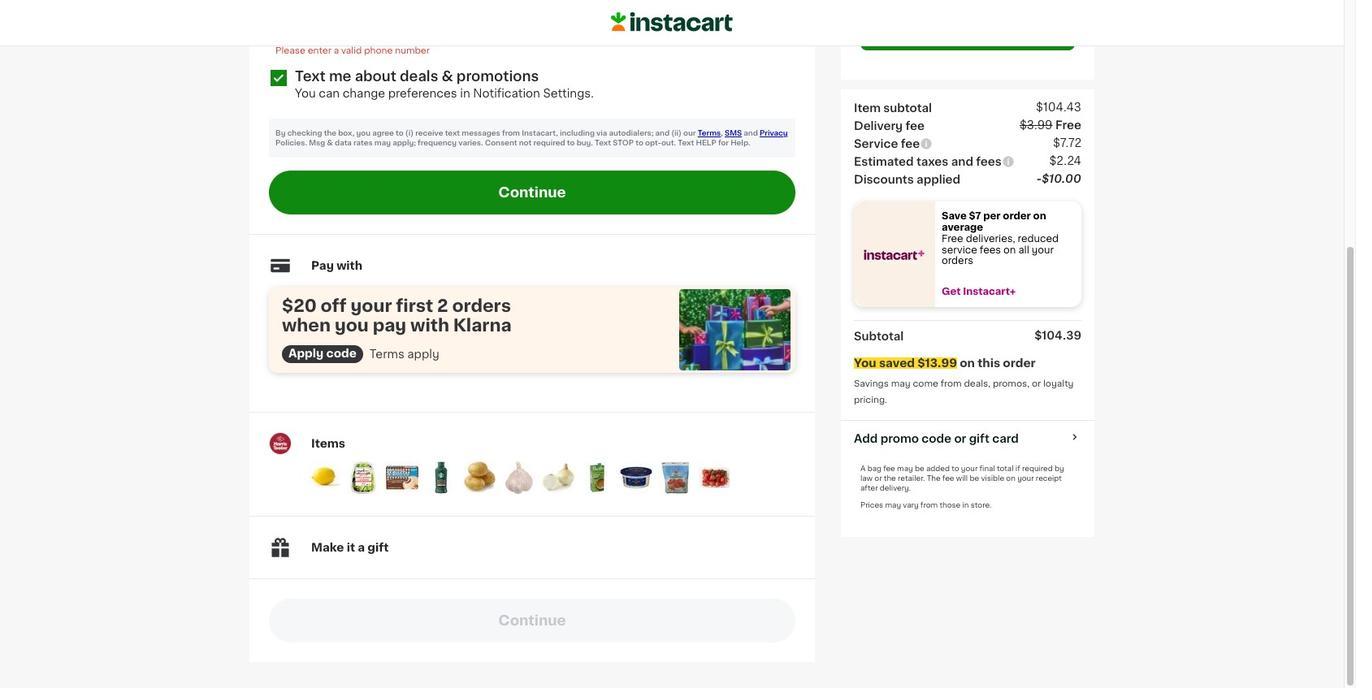 Task type: vqa. For each thing, say whether or not it's contained in the screenshot.
Candy to the middle
no



Task type: describe. For each thing, give the bounding box(es) containing it.
text inside text me about deals & promotions you can change preferences in notification settings.
[[295, 70, 326, 83]]

get instacart+ button
[[935, 287, 1081, 298]]

deliveries,
[[966, 234, 1015, 244]]

save
[[942, 211, 967, 221]]

1 vertical spatial you
[[854, 358, 876, 369]]

out.
[[661, 139, 676, 146]]

checking
[[287, 129, 322, 136]]

get
[[942, 287, 961, 296]]

change
[[343, 88, 385, 99]]

you saved $13.99 on this order
[[854, 358, 1036, 369]]

consent
[[485, 139, 517, 146]]

Phone number telephone field
[[315, 0, 501, 45]]

discounts applied
[[854, 174, 960, 186]]

harris teeter™ whole strawberries image
[[659, 461, 691, 494]]

promos,
[[993, 380, 1030, 389]]

gift inside add promo code or gift card button
[[969, 433, 989, 445]]

& inside text me about deals & promotions you can change preferences in notification settings.
[[442, 70, 453, 83]]

lemons image
[[308, 461, 340, 494]]

on left this
[[960, 358, 975, 369]]

service fee
[[854, 139, 920, 150]]

valid
[[341, 46, 362, 55]]

savings may come from deals, promos, or loyalty pricing.
[[854, 380, 1076, 405]]

fresh strawberries image
[[698, 461, 730, 494]]

varies.
[[459, 139, 483, 146]]

home image
[[611, 10, 733, 34]]

may inside by checking the box, you agree to (i) receive text messages from instacart, including via autodialers; and (ii) our terms , sms and privacy policies. msg & data rates may apply; frequency varies. consent not required to buy. text stop to opt-out. text help for help.
[[374, 139, 391, 146]]

applied
[[917, 174, 960, 186]]

please enter a valid phone number
[[275, 46, 430, 55]]

you inside $20 off your first 2 orders when you pay with klarna
[[335, 317, 369, 334]]

your down if
[[1017, 475, 1034, 482]]

0 vertical spatial be
[[915, 465, 924, 472]]

2 horizontal spatial and
[[951, 156, 973, 168]]

fees inside save $7 per order on average free deliveries, reduced service fees on all your orders
[[980, 245, 1001, 255]]

(i)
[[405, 129, 414, 136]]

enter
[[308, 46, 331, 55]]

by checking the box, you agree to (i) receive text messages from instacart, including via autodialers; and (ii) our terms , sms and privacy policies. msg & data rates may apply; frequency varies. consent not required to buy. text stop to opt-out. text help for help.
[[275, 129, 788, 146]]

on up reduced
[[1033, 211, 1046, 221]]

to inside a bag fee may be added to your final total if required by law or the retailer. the fee will be visible on your receipt after delivery.
[[952, 465, 959, 472]]

-
[[1036, 173, 1042, 185]]

0 horizontal spatial and
[[655, 129, 670, 136]]

on inside a bag fee may be added to your final total if required by law or the retailer. the fee will be visible on your receipt after delivery.
[[1006, 475, 1015, 482]]

taxes
[[916, 156, 948, 168]]

visible
[[981, 475, 1004, 482]]

save $7 per order on average free deliveries, reduced service fees on all your orders
[[942, 211, 1061, 266]]

subtotal
[[854, 331, 904, 342]]

total
[[997, 465, 1014, 472]]

promo
[[880, 433, 919, 445]]

$13.99
[[917, 358, 957, 369]]

prices
[[860, 502, 883, 509]]

discounts
[[854, 174, 914, 186]]

fee up estimated taxes and fees
[[901, 139, 920, 150]]

klarna
[[453, 317, 512, 334]]

0 horizontal spatial code
[[326, 348, 357, 359]]

vary
[[903, 502, 919, 509]]

order inside save $7 per order on average free deliveries, reduced service fees on all your orders
[[1003, 211, 1031, 221]]

a for valid
[[334, 46, 339, 55]]

settings.
[[543, 88, 594, 99]]

instacart,
[[522, 129, 558, 136]]

you inside text me about deals & promotions you can change preferences in notification settings.
[[295, 88, 316, 99]]

pay with
[[311, 260, 362, 271]]

for
[[718, 139, 729, 146]]

pay
[[311, 260, 334, 271]]

1 vertical spatial be
[[970, 475, 979, 482]]

policies.
[[275, 139, 307, 146]]

deals,
[[964, 380, 991, 389]]

$2.24
[[1049, 156, 1081, 167]]

to down "including"
[[567, 139, 575, 146]]

opt-
[[645, 139, 661, 146]]

help.
[[731, 139, 750, 146]]

service
[[942, 245, 977, 255]]

msg
[[309, 139, 325, 146]]

required inside by checking the box, you agree to (i) receive text messages from instacart, including via autodialers; and (ii) our terms , sms and privacy policies. msg & data rates may apply; frequency varies. consent not required to buy. text stop to opt-out. text help for help.
[[533, 139, 565, 146]]

this
[[978, 358, 1000, 369]]

please
[[275, 46, 305, 55]]

apply code
[[288, 348, 357, 359]]

pay
[[373, 317, 406, 334]]

or inside savings may come from deals, promos, or loyalty pricing.
[[1032, 380, 1041, 389]]

data
[[335, 139, 352, 146]]

in inside text me about deals & promotions you can change preferences in notification settings.
[[460, 88, 470, 99]]

the inside by checking the box, you agree to (i) receive text messages from instacart, including via autodialers; and (ii) our terms , sms and privacy policies. msg & data rates may apply; frequency varies. consent not required to buy. text stop to opt-out. text help for help.
[[324, 129, 336, 136]]

stop
[[613, 139, 634, 146]]

reduced
[[1018, 234, 1059, 244]]

apply;
[[393, 139, 416, 146]]

about
[[355, 70, 396, 83]]

help
[[696, 139, 716, 146]]

a for gift
[[358, 542, 365, 553]]

terms link
[[698, 129, 721, 136]]

1 horizontal spatial in
[[962, 502, 969, 509]]

orders inside $20 off your first 2 orders when you pay with klarna
[[452, 297, 511, 314]]

or inside a bag fee may be added to your final total if required by law or the retailer. the fee will be visible on your receipt after delivery.
[[875, 475, 882, 482]]

the inside a bag fee may be added to your final total if required by law or the retailer. the fee will be visible on your receipt after delivery.
[[884, 475, 896, 482]]

make
[[311, 542, 344, 553]]

code inside button
[[922, 433, 951, 445]]

fee right bag
[[883, 465, 895, 472]]

card
[[992, 433, 1019, 445]]

may inside savings may come from deals, promos, or loyalty pricing.
[[891, 380, 911, 389]]

including
[[560, 129, 595, 136]]

first
[[396, 297, 433, 314]]

delivery fee
[[854, 121, 925, 132]]

added
[[926, 465, 950, 472]]

your inside $20 off your first 2 orders when you pay with klarna
[[351, 297, 392, 314]]

from inside by checking the box, you agree to (i) receive text messages from instacart, including via autodialers; and (ii) our terms , sms and privacy policies. msg & data rates may apply; frequency varies. consent not required to buy. text stop to opt-out. text help for help.
[[502, 129, 520, 136]]

delivery.
[[880, 485, 911, 492]]

$7.72
[[1053, 138, 1081, 149]]

-$10.00
[[1036, 173, 1081, 185]]

your inside save $7 per order on average free deliveries, reduced service fees on all your orders
[[1032, 245, 1054, 255]]

final
[[980, 465, 995, 472]]

law
[[860, 475, 873, 482]]

0 vertical spatial free
[[1055, 120, 1081, 131]]



Task type: locate. For each thing, give the bounding box(es) containing it.
buy.
[[577, 139, 593, 146]]

1 vertical spatial in
[[962, 502, 969, 509]]

sms link
[[725, 129, 742, 136]]

your down reduced
[[1032, 245, 1054, 255]]

$3.99
[[1020, 120, 1053, 131]]

organicgirl baby greens + crunch! image
[[347, 461, 379, 494]]

yukon gold potatoes image
[[464, 461, 496, 494]]

and
[[655, 129, 670, 136], [744, 129, 758, 136], [951, 156, 973, 168]]

(ii)
[[671, 129, 682, 136]]

1 vertical spatial the
[[884, 475, 896, 482]]

& right 'msg'
[[327, 139, 333, 146]]

starbucks® medium roast unsweetened black iced coffee image
[[425, 461, 457, 494]]

0 horizontal spatial orders
[[452, 297, 511, 314]]

0 horizontal spatial text
[[295, 70, 326, 83]]

0 vertical spatial required
[[533, 139, 565, 146]]

connect account
[[903, 28, 1032, 41]]

0 vertical spatial orders
[[942, 256, 973, 266]]

store.
[[971, 502, 992, 509]]

make it a gift
[[311, 542, 389, 553]]

and up applied
[[951, 156, 973, 168]]

0 vertical spatial in
[[460, 88, 470, 99]]

from right vary in the bottom right of the page
[[920, 502, 938, 509]]

0 horizontal spatial a
[[334, 46, 339, 55]]

by
[[275, 129, 286, 136]]

and up help.
[[744, 129, 758, 136]]

a right it
[[358, 542, 365, 553]]

fee left will
[[942, 475, 954, 482]]

1 vertical spatial fees
[[980, 245, 1001, 255]]

1 vertical spatial with
[[410, 317, 449, 334]]

& inside by checking the box, you agree to (i) receive text messages from instacart, including via autodialers; and (ii) our terms , sms and privacy policies. msg & data rates may apply; frequency varies. consent not required to buy. text stop to opt-out. text help for help.
[[327, 139, 333, 146]]

0 vertical spatial the
[[324, 129, 336, 136]]

me
[[329, 70, 351, 83]]

deals
[[400, 70, 438, 83]]

fees
[[976, 156, 1002, 168], [980, 245, 1001, 255]]

be right will
[[970, 475, 979, 482]]

with inside $20 off your first 2 orders when you pay with klarna
[[410, 317, 449, 334]]

with right pay
[[336, 260, 362, 271]]

1 horizontal spatial with
[[410, 317, 449, 334]]

2
[[437, 297, 448, 314]]

1 horizontal spatial free
[[1055, 120, 1081, 131]]

0 horizontal spatial or
[[875, 475, 882, 482]]

fee down subtotal
[[906, 121, 925, 132]]

1 vertical spatial order
[[1003, 358, 1036, 369]]

agree
[[372, 129, 394, 136]]

box,
[[338, 129, 355, 136]]

required inside a bag fee may be added to your final total if required by law or the retailer. the fee will be visible on your receipt after delivery.
[[1022, 465, 1053, 472]]

2 horizontal spatial from
[[941, 380, 962, 389]]

free up $7.72
[[1055, 120, 1081, 131]]

1 horizontal spatial from
[[920, 502, 938, 509]]

from for savings may come from deals, promos, or loyalty pricing.
[[941, 380, 962, 389]]

0 horizontal spatial be
[[915, 465, 924, 472]]

will
[[956, 475, 968, 482]]

0 vertical spatial you
[[356, 129, 371, 136]]

you left can
[[295, 88, 316, 99]]

on left the all
[[1004, 245, 1016, 255]]

terms down pay
[[370, 349, 404, 360]]

1 vertical spatial or
[[954, 433, 966, 445]]

1 horizontal spatial the
[[884, 475, 896, 482]]

1 horizontal spatial a
[[358, 542, 365, 553]]

0 horizontal spatial you
[[295, 88, 316, 99]]

instacart+
[[963, 287, 1016, 296]]

1 vertical spatial terms
[[370, 349, 404, 360]]

1 vertical spatial required
[[1022, 465, 1053, 472]]

or left loyalty
[[1032, 380, 1041, 389]]

retailer.
[[898, 475, 925, 482]]

or down bag
[[875, 475, 882, 482]]

1 horizontal spatial be
[[970, 475, 979, 482]]

0 vertical spatial you
[[295, 88, 316, 99]]

terms inside by checking the box, you agree to (i) receive text messages from instacart, including via autodialers; and (ii) our terms , sms and privacy policies. msg & data rates may apply; frequency varies. consent not required to buy. text stop to opt-out. text help for help.
[[698, 129, 721, 136]]

your up pay
[[351, 297, 392, 314]]

or inside button
[[954, 433, 966, 445]]

when
[[282, 317, 331, 334]]

bag
[[867, 465, 881, 472]]

terms up help
[[698, 129, 721, 136]]

to
[[396, 129, 404, 136], [567, 139, 575, 146], [636, 139, 643, 146], [952, 465, 959, 472]]

order up promos,
[[1003, 358, 1036, 369]]

from for prices may vary from those in store.
[[920, 502, 938, 509]]

your up will
[[961, 465, 978, 472]]

1 vertical spatial orders
[[452, 297, 511, 314]]

connect account button
[[860, 18, 1075, 51]]

autodialers;
[[609, 129, 654, 136]]

may down saved
[[891, 380, 911, 389]]

required
[[533, 139, 565, 146], [1022, 465, 1053, 472]]

1 vertical spatial code
[[922, 433, 951, 445]]

get instacart+
[[942, 287, 1016, 296]]

connect
[[903, 28, 967, 41]]

0 vertical spatial or
[[1032, 380, 1041, 389]]

fees up per
[[976, 156, 1002, 168]]

1 horizontal spatial terms
[[698, 129, 721, 136]]

0 horizontal spatial with
[[336, 260, 362, 271]]

add
[[854, 433, 878, 445]]

fees down deliveries,
[[980, 245, 1001, 255]]

our
[[683, 129, 696, 136]]

0 horizontal spatial free
[[942, 234, 963, 244]]

you
[[356, 129, 371, 136], [335, 317, 369, 334]]

with down 2
[[410, 317, 449, 334]]

& right deals
[[442, 70, 453, 83]]

$3.99 free
[[1020, 120, 1081, 131]]

text up can
[[295, 70, 326, 83]]

0 horizontal spatial gift
[[368, 542, 389, 553]]

2 horizontal spatial or
[[1032, 380, 1041, 389]]

orders up the klarna
[[452, 297, 511, 314]]

or up will
[[954, 433, 966, 445]]

0 horizontal spatial &
[[327, 139, 333, 146]]

from
[[502, 129, 520, 136], [941, 380, 962, 389], [920, 502, 938, 509]]

0 horizontal spatial required
[[533, 139, 565, 146]]

and up out.
[[655, 129, 670, 136]]

you
[[295, 88, 316, 99], [854, 358, 876, 369]]

privacy link
[[760, 129, 788, 136]]

2 order from the top
[[1003, 358, 1036, 369]]

in left store. on the bottom of page
[[962, 502, 969, 509]]

terms apply
[[370, 349, 439, 360]]

may down delivery.
[[885, 502, 901, 509]]

free up service
[[942, 234, 963, 244]]

0 vertical spatial fees
[[976, 156, 1002, 168]]

orders down service
[[942, 256, 973, 266]]

free inside save $7 per order on average free deliveries, reduced service fees on all your orders
[[942, 234, 963, 244]]

required up receipt
[[1022, 465, 1053, 472]]

text down our
[[678, 139, 694, 146]]

0 vertical spatial order
[[1003, 211, 1031, 221]]

to down the autodialers;
[[636, 139, 643, 146]]

the
[[324, 129, 336, 136], [884, 475, 896, 482]]

gift
[[969, 433, 989, 445], [368, 542, 389, 553]]

apply
[[288, 348, 324, 359]]

0 vertical spatial from
[[502, 129, 520, 136]]

in down promotions
[[460, 88, 470, 99]]

you up 'savings'
[[854, 358, 876, 369]]

the up delivery.
[[884, 475, 896, 482]]

to left (i)
[[396, 129, 404, 136]]

if
[[1015, 465, 1020, 472]]

phone
[[364, 46, 393, 55]]

1 vertical spatial free
[[942, 234, 963, 244]]

0 vertical spatial a
[[334, 46, 339, 55]]

from inside savings may come from deals, promos, or loyalty pricing.
[[941, 380, 962, 389]]

0 vertical spatial with
[[336, 260, 362, 271]]

0 vertical spatial gift
[[969, 433, 989, 445]]

medium yellow onions image
[[542, 461, 574, 494]]

may up retailer. at the right
[[897, 465, 913, 472]]

estimated
[[854, 156, 914, 168]]

may inside a bag fee may be added to your final total if required by law or the retailer. the fee will be visible on your receipt after delivery.
[[897, 465, 913, 472]]

from down you saved $13.99 on this order
[[941, 380, 962, 389]]

,
[[721, 129, 723, 136]]

savings
[[854, 380, 889, 389]]

0 horizontal spatial the
[[324, 129, 336, 136]]

a
[[860, 465, 866, 472]]

$20 off your first 2 orders when you pay with klarna
[[282, 297, 512, 334]]

on down total
[[1006, 475, 1015, 482]]

treasure cave® crumbled blue cheese image
[[620, 461, 652, 494]]

sms
[[725, 129, 742, 136]]

continue
[[498, 186, 566, 199]]

1 horizontal spatial orders
[[942, 256, 973, 266]]

0 horizontal spatial in
[[460, 88, 470, 99]]

item subtotal
[[854, 103, 932, 114]]

0 horizontal spatial terms
[[370, 349, 404, 360]]

preferences
[[388, 88, 457, 99]]

may down agree
[[374, 139, 391, 146]]

0 vertical spatial terms
[[698, 129, 721, 136]]

code
[[326, 348, 357, 359], [922, 433, 951, 445]]

those
[[940, 502, 961, 509]]

0 vertical spatial &
[[442, 70, 453, 83]]

rates
[[353, 139, 373, 146]]

it
[[347, 542, 355, 553]]

1 horizontal spatial required
[[1022, 465, 1053, 472]]

not
[[519, 139, 532, 146]]

1 horizontal spatial &
[[442, 70, 453, 83]]

2 vertical spatial or
[[875, 475, 882, 482]]

$7
[[969, 211, 981, 221]]

loyalty
[[1043, 380, 1074, 389]]

text
[[295, 70, 326, 83], [595, 139, 611, 146], [678, 139, 694, 146]]

from up consent
[[502, 129, 520, 136]]

by
[[1055, 465, 1064, 472]]

2 vertical spatial from
[[920, 502, 938, 509]]

item
[[854, 103, 881, 114]]

the left box,
[[324, 129, 336, 136]]

1 vertical spatial &
[[327, 139, 333, 146]]

after
[[860, 485, 878, 492]]

service
[[854, 139, 898, 150]]

gift right it
[[368, 542, 389, 553]]

number
[[395, 46, 430, 55]]

you inside by checking the box, you agree to (i) receive text messages from instacart, including via autodialers; and (ii) our terms , sms and privacy policies. msg & data rates may apply; frequency varies. consent not required to buy. text stop to opt-out. text help for help.
[[356, 129, 371, 136]]

delivery
[[854, 121, 903, 132]]

code right apply in the bottom left of the page
[[326, 348, 357, 359]]

garlic image
[[503, 461, 535, 494]]

1 vertical spatial you
[[335, 317, 369, 334]]

code up added
[[922, 433, 951, 445]]

1 horizontal spatial and
[[744, 129, 758, 136]]

$10.00
[[1042, 173, 1081, 185]]

free
[[1055, 120, 1081, 131], [942, 234, 963, 244]]

0 vertical spatial code
[[326, 348, 357, 359]]

1 horizontal spatial text
[[595, 139, 611, 146]]

you up rates
[[356, 129, 371, 136]]

promotions
[[456, 70, 539, 83]]

be up retailer. at the right
[[915, 465, 924, 472]]

receipt
[[1036, 475, 1062, 482]]

$104.39
[[1034, 330, 1081, 342]]

subtotal
[[883, 103, 932, 114]]

you down "off" on the left
[[335, 317, 369, 334]]

orders inside save $7 per order on average free deliveries, reduced service fees on all your orders
[[942, 256, 973, 266]]

1 horizontal spatial you
[[854, 358, 876, 369]]

add promo code or gift card button
[[854, 431, 1019, 447]]

0 horizontal spatial from
[[502, 129, 520, 136]]

a left valid
[[334, 46, 339, 55]]

messages
[[462, 129, 500, 136]]

pacific foods® organic low sodium free range chicken broth image
[[581, 461, 613, 494]]

1 horizontal spatial gift
[[969, 433, 989, 445]]

1 vertical spatial from
[[941, 380, 962, 389]]

text down via
[[595, 139, 611, 146]]

1 order from the top
[[1003, 211, 1031, 221]]

1 vertical spatial a
[[358, 542, 365, 553]]

order
[[1003, 211, 1031, 221], [1003, 358, 1036, 369]]

with
[[336, 260, 362, 271], [410, 317, 449, 334]]

estimated taxes and fees
[[854, 156, 1002, 168]]

gift left card
[[969, 433, 989, 445]]

$20
[[282, 297, 317, 314]]

1 horizontal spatial or
[[954, 433, 966, 445]]

add promo code or gift card
[[854, 433, 1019, 445]]

prices may vary from those in store.
[[860, 502, 992, 509]]

order right per
[[1003, 211, 1031, 221]]

required down instacart,
[[533, 139, 565, 146]]

pricing.
[[854, 396, 887, 405]]

to up will
[[952, 465, 959, 472]]

2 horizontal spatial text
[[678, 139, 694, 146]]

1 vertical spatial gift
[[368, 542, 389, 553]]

1 horizontal spatial code
[[922, 433, 951, 445]]

the
[[927, 475, 941, 482]]

smucker's® uncrustables® chocolate hazelnut spread sandwich image
[[386, 461, 418, 494]]



